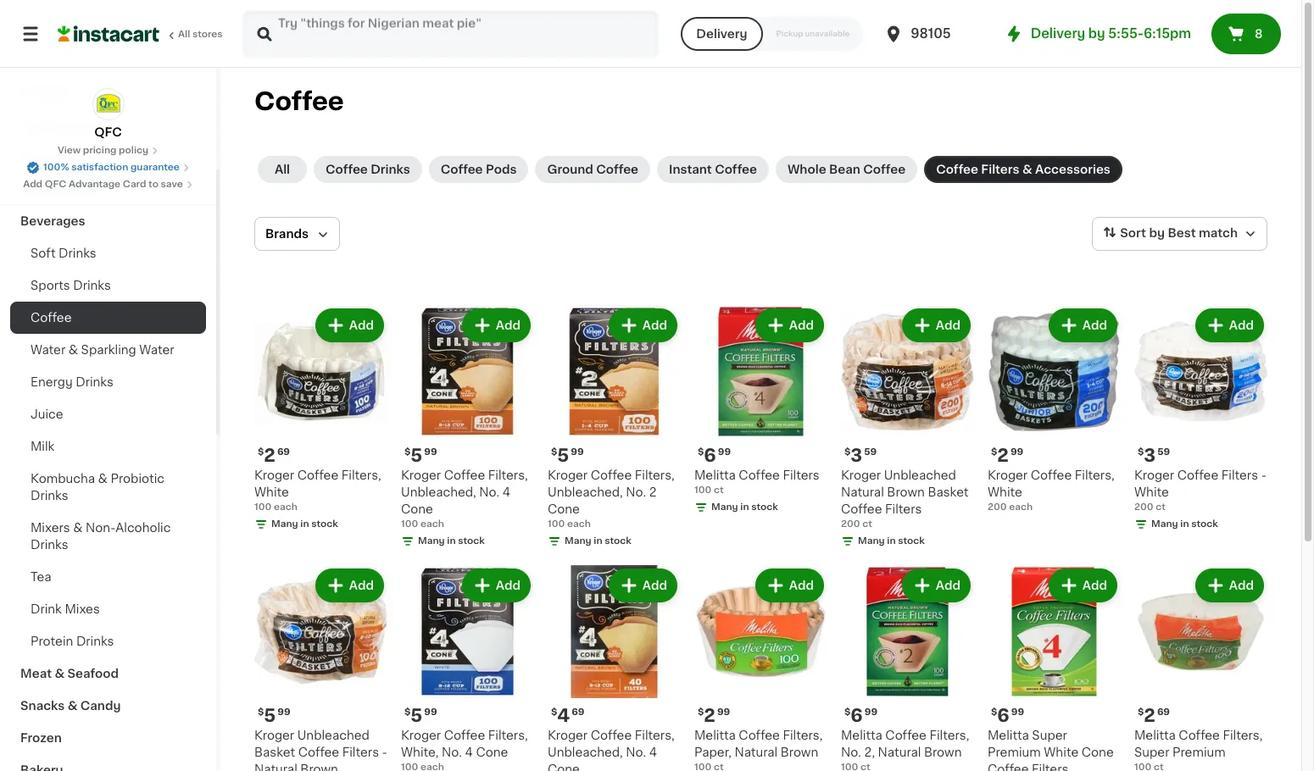 Task type: vqa. For each thing, say whether or not it's contained in the screenshot.


Task type: locate. For each thing, give the bounding box(es) containing it.
card
[[123, 180, 146, 189]]

stock down the kroger unbleached natural brown basket coffee filters 200 ct
[[898, 537, 925, 546]]

$ up the kroger coffee filters, white 200 each at right bottom
[[991, 448, 998, 457]]

3 up kroger coffee filters - white 200 ct
[[1144, 447, 1156, 465]]

$ 2 99
[[991, 447, 1024, 465], [698, 707, 730, 725]]

& for probiotic
[[98, 473, 108, 485]]

melitta inside melitta coffee filters 100 ct
[[695, 470, 736, 482]]

filters, for melitta coffee filters, no. 2, natural brown
[[930, 730, 970, 742]]

snacks & candy
[[20, 700, 121, 712]]

$ up kroger coffee filters, unbleached, no. 4 cone
[[551, 708, 557, 717]]

4 inside kroger coffee filters, unbleached, no. 4 cone
[[649, 747, 657, 759]]

kroger for kroger coffee filters, white, no. 4 cone
[[401, 730, 441, 742]]

melitta for melitta coffee filters 100 ct
[[695, 470, 736, 482]]

stock down the kroger coffee filters, unbleached, no. 2 cone 100 each
[[605, 537, 632, 546]]

0 horizontal spatial all
[[178, 30, 190, 39]]

unbleached inside kroger unbleached basket coffee filters - natural brown
[[297, 730, 370, 742]]

qfc up view pricing policy link
[[94, 126, 122, 138]]

$ 6 99 up 'melitta super premium white cone coffee filters'
[[991, 707, 1025, 725]]

many in stock down the kroger coffee filters, unbleached, no. 2 cone 100 each
[[565, 537, 632, 546]]

many down the kroger coffee filters, unbleached, no. 2 cone 100 each
[[565, 537, 592, 546]]

0 horizontal spatial 3
[[851, 447, 863, 465]]

&
[[1023, 164, 1033, 176], [56, 183, 66, 195], [68, 344, 78, 356], [98, 473, 108, 485], [73, 522, 83, 534], [55, 668, 65, 680], [68, 700, 78, 712]]

basket
[[928, 487, 969, 499], [254, 747, 295, 759]]

1 vertical spatial $ 2 69
[[1138, 707, 1170, 725]]

69
[[277, 448, 290, 457], [572, 708, 585, 717], [1157, 708, 1170, 717]]

& left "accessories"
[[1023, 164, 1033, 176]]

kroger for kroger unbleached natural brown basket coffee filters 200 ct
[[841, 470, 881, 482]]

filters, inside melitta coffee filters, no. 2, natural brown
[[930, 730, 970, 742]]

drinks inside energy drinks link
[[76, 377, 113, 388]]

sports drinks link
[[10, 270, 206, 302]]

many down kroger coffee filters, white 100 each
[[271, 520, 298, 529]]

0 horizontal spatial 59
[[864, 448, 877, 457]]

cone inside kroger coffee filters, unbleached, no. 4 cone 100 each
[[401, 504, 433, 516]]

melitta inside 'melitta super premium white cone coffee filters'
[[988, 730, 1029, 742]]

1 vertical spatial qfc
[[45, 180, 66, 189]]

in down kroger coffee filters, unbleached, no. 4 cone 100 each
[[447, 537, 456, 546]]

filters inside the kroger unbleached natural brown basket coffee filters 200 ct
[[885, 504, 922, 516]]

no. inside kroger coffee filters, white, no. 4 cone
[[442, 747, 462, 759]]

many in stock down kroger coffee filters - white 200 ct
[[1152, 520, 1219, 529]]

1 horizontal spatial $ 2 69
[[1138, 707, 1170, 725]]

ground
[[547, 164, 594, 176]]

-
[[1262, 470, 1267, 482], [382, 747, 387, 759]]

natural inside the kroger unbleached natural brown basket coffee filters 200 ct
[[841, 487, 884, 499]]

5 up the kroger coffee filters, unbleached, no. 2 cone 100 each
[[557, 447, 569, 465]]

meat & seafood
[[20, 668, 119, 680]]

brown inside melitta coffee filters, no. 2, natural brown
[[924, 747, 962, 759]]

water
[[31, 344, 65, 356], [139, 344, 174, 356]]

0 vertical spatial $ 2 99
[[991, 447, 1024, 465]]

kroger inside the kroger coffee filters, unbleached, no. 2 cone 100 each
[[548, 470, 588, 482]]

ground coffee link
[[536, 156, 651, 183]]

kroger inside the kroger coffee filters, white 200 each
[[988, 470, 1028, 482]]

in for kroger coffee filters - white
[[1181, 520, 1189, 529]]

cone for kroger coffee filters, unbleached, no. 4 cone 100 each
[[401, 504, 433, 516]]

1 horizontal spatial 200
[[988, 503, 1007, 512]]

6 up melitta coffee filters, no. 2, natural brown
[[851, 707, 863, 725]]

1 horizontal spatial $ 6 99
[[845, 707, 878, 725]]

kroger inside kroger coffee filters, white 100 each
[[254, 470, 294, 482]]

99 up 'melitta super premium white cone coffee filters'
[[1012, 708, 1025, 717]]

all stores
[[178, 30, 223, 39]]

2 $ 3 59 from the left
[[1138, 447, 1170, 465]]

coffee inside kroger coffee filters - white 200 ct
[[1178, 470, 1219, 482]]

super inside melitta coffee filters, super premium
[[1135, 747, 1170, 759]]

4 for kroger coffee filters, white, no. 4 cone
[[465, 747, 473, 759]]

1 premium from the left
[[988, 747, 1041, 759]]

white
[[254, 487, 289, 499], [988, 487, 1023, 499], [1135, 487, 1169, 499], [1044, 747, 1079, 759]]

stock down melitta coffee filters 100 ct
[[752, 503, 778, 512]]

1 vertical spatial -
[[382, 747, 387, 759]]

kroger inside kroger coffee filters, white, no. 4 cone
[[401, 730, 441, 742]]

0 vertical spatial qfc
[[94, 126, 122, 138]]

add button inside product group
[[610, 571, 676, 601]]

sort by
[[1121, 227, 1165, 239]]

0 horizontal spatial 200
[[841, 520, 860, 529]]

0 horizontal spatial unbleached
[[297, 730, 370, 742]]

$ 3 59 up kroger coffee filters - white 200 ct
[[1138, 447, 1170, 465]]

99 up 2,
[[865, 708, 878, 717]]

6 up 'melitta super premium white cone coffee filters'
[[998, 707, 1010, 725]]

all link
[[258, 156, 307, 183]]

many in stock for kroger coffee filters, white
[[271, 520, 338, 529]]

99 for melitta coffee filters
[[718, 448, 731, 457]]

1 horizontal spatial qfc
[[94, 126, 122, 138]]

$ up kroger coffee filters - white 200 ct
[[1138, 448, 1144, 457]]

coffee inside melitta coffee filters 100 ct
[[739, 470, 780, 482]]

coffee inside kroger coffee filters, white 100 each
[[297, 470, 339, 482]]

$ 2 69 up melitta coffee filters, super premium
[[1138, 707, 1170, 725]]

& for sparkling
[[68, 344, 78, 356]]

0 vertical spatial ct
[[714, 486, 724, 495]]

ct inside kroger coffee filters - white 200 ct
[[1156, 503, 1166, 512]]

0 horizontal spatial qfc
[[45, 180, 66, 189]]

None search field
[[243, 10, 659, 58]]

1 vertical spatial super
[[1135, 747, 1170, 759]]

many down kroger coffee filters, unbleached, no. 4 cone 100 each
[[418, 537, 445, 546]]

many in stock down melitta coffee filters 100 ct
[[712, 503, 778, 512]]

59 for unbleached
[[864, 448, 877, 457]]

99 up melitta coffee filters 100 ct
[[718, 448, 731, 457]]

advantage
[[69, 180, 121, 189]]

filters, inside kroger coffee filters, unbleached, no. 4 cone
[[635, 730, 675, 742]]

$ 6 99
[[698, 447, 731, 465], [845, 707, 878, 725], [991, 707, 1025, 725]]

2 horizontal spatial ct
[[1156, 503, 1166, 512]]

many down the kroger unbleached natural brown basket coffee filters 200 ct
[[858, 537, 885, 546]]

0 horizontal spatial super
[[1032, 730, 1068, 742]]

98105
[[911, 27, 951, 40]]

6 up melitta coffee filters 100 ct
[[704, 447, 716, 465]]

qfc
[[94, 126, 122, 138], [45, 180, 66, 189]]

kroger inside the kroger unbleached natural brown basket coffee filters 200 ct
[[841, 470, 881, 482]]

water up energy
[[31, 344, 65, 356]]

whole bean coffee link
[[776, 156, 918, 183]]

0 vertical spatial unbleached
[[884, 470, 956, 482]]

drinks
[[371, 164, 410, 176], [59, 248, 96, 260], [73, 280, 111, 292], [76, 377, 113, 388], [31, 490, 68, 502], [31, 539, 68, 551], [76, 636, 114, 648]]

$ up melitta coffee filters, no. 2, natural brown
[[845, 708, 851, 717]]

5 up kroger coffee filters, unbleached, no. 4 cone 100 each
[[411, 447, 423, 465]]

no. inside kroger coffee filters, unbleached, no. 4 cone 100 each
[[479, 487, 500, 499]]

5:55-
[[1109, 27, 1144, 40]]

5 up kroger unbleached basket coffee filters - natural brown
[[264, 707, 276, 725]]

by for sort
[[1149, 227, 1165, 239]]

1 vertical spatial all
[[275, 164, 290, 176]]

$ 6 99 for melitta coffee filters, no. 2, natural brown
[[845, 707, 878, 725]]

in for kroger coffee filters, white
[[301, 520, 309, 529]]

1 horizontal spatial by
[[1149, 227, 1165, 239]]

by right sort
[[1149, 227, 1165, 239]]

$ 5 99 up white,
[[405, 707, 437, 725]]

2 horizontal spatial 69
[[1157, 708, 1170, 717]]

ct
[[714, 486, 724, 495], [1156, 503, 1166, 512], [863, 520, 872, 529]]

4 for kroger coffee filters, unbleached, no. 4 cone 100 each
[[503, 487, 511, 499]]

coffee inside melitta coffee filters, super premium
[[1179, 730, 1220, 742]]

cone inside kroger coffee filters, unbleached, no. 4 cone
[[548, 764, 580, 772]]

by
[[1089, 27, 1106, 40], [1149, 227, 1165, 239]]

ct inside the kroger unbleached natural brown basket coffee filters 200 ct
[[863, 520, 872, 529]]

$ 2 69 for kroger coffee filters, white
[[258, 447, 290, 465]]

99 for kroger unbleached basket coffee filters - natural brown
[[278, 708, 291, 717]]

kroger coffee filters, unbleached, no. 4 cone
[[548, 730, 675, 772]]

coffee pods
[[441, 164, 517, 176]]

premium inside melitta coffee filters, super premium
[[1173, 747, 1226, 759]]

in for kroger coffee filters, unbleached, no. 4 cone
[[447, 537, 456, 546]]

qfc down '100%'
[[45, 180, 66, 189]]

0 vertical spatial all
[[178, 30, 190, 39]]

0 horizontal spatial $ 2 99
[[698, 707, 730, 725]]

coffee inside 'melitta super premium white cone coffee filters'
[[988, 764, 1029, 772]]

melitta super premium white cone coffee filters
[[988, 730, 1114, 772]]

0 horizontal spatial -
[[382, 747, 387, 759]]

melitta for melitta coffee filters, paper, natural brown
[[695, 730, 736, 742]]

99 up paper,
[[717, 708, 730, 717]]

brown
[[887, 487, 925, 499], [781, 747, 819, 759], [924, 747, 962, 759], [300, 764, 338, 772]]

1 horizontal spatial 59
[[1158, 448, 1170, 457]]

$ 6 99 up melitta coffee filters 100 ct
[[698, 447, 731, 465]]

2 horizontal spatial 6
[[998, 707, 1010, 725]]

natural
[[841, 487, 884, 499], [735, 747, 778, 759], [878, 747, 921, 759], [254, 764, 297, 772]]

2 3 from the left
[[1144, 447, 1156, 465]]

best match
[[1168, 227, 1238, 239]]

$ 5 99 up kroger unbleached basket coffee filters - natural brown
[[258, 707, 291, 725]]

energy
[[31, 377, 73, 388]]

0 horizontal spatial water
[[31, 344, 65, 356]]

59 up kroger coffee filters - white 200 ct
[[1158, 448, 1170, 457]]

frozen link
[[10, 723, 206, 755]]

0 horizontal spatial ct
[[714, 486, 724, 495]]

& inside kombucha & probiotic drinks
[[98, 473, 108, 485]]

in down melitta coffee filters 100 ct
[[741, 503, 749, 512]]

juice link
[[10, 399, 206, 431]]

3
[[851, 447, 863, 465], [1144, 447, 1156, 465]]

Best match Sort by field
[[1093, 217, 1268, 251]]

& inside mixers & non-alcoholic drinks
[[73, 522, 83, 534]]

1 horizontal spatial delivery
[[1031, 27, 1086, 40]]

unbleached, inside kroger coffee filters, unbleached, no. 4 cone 100 each
[[401, 487, 476, 499]]

natural inside kroger unbleached basket coffee filters - natural brown
[[254, 764, 297, 772]]

1 horizontal spatial 6
[[851, 707, 863, 725]]

stock down kroger coffee filters, unbleached, no. 4 cone 100 each
[[458, 537, 485, 546]]

instant coffee
[[669, 164, 757, 176]]

2 premium from the left
[[1173, 747, 1226, 759]]

filters, inside melitta coffee filters, super premium
[[1223, 730, 1263, 742]]

instacart logo image
[[58, 24, 159, 44]]

69 inside $ 4 69
[[572, 708, 585, 717]]

0 vertical spatial super
[[1032, 730, 1068, 742]]

$ up kroger unbleached basket coffee filters - natural brown
[[258, 708, 264, 717]]

6 for melitta coffee filters
[[704, 447, 716, 465]]

4 inside kroger coffee filters, white, no. 4 cone
[[465, 747, 473, 759]]

6 for melitta super premium white cone coffee filters
[[998, 707, 1010, 725]]

kroger inside kroger coffee filters, unbleached, no. 4 cone
[[548, 730, 588, 742]]

kroger for kroger coffee filters, unbleached, no. 2 cone 100 each
[[548, 470, 588, 482]]

natural inside 'melitta coffee filters, paper, natural brown'
[[735, 747, 778, 759]]

drinks for soft drinks
[[59, 248, 96, 260]]

drinks inside soft drinks "link"
[[59, 248, 96, 260]]

1 horizontal spatial $ 3 59
[[1138, 447, 1170, 465]]

basket inside the kroger unbleached natural brown basket coffee filters 200 ct
[[928, 487, 969, 499]]

delivery
[[1031, 27, 1086, 40], [697, 28, 748, 40]]

drinks inside coffee drinks link
[[371, 164, 410, 176]]

2,
[[865, 747, 875, 759]]

stock down kroger coffee filters - white 200 ct
[[1192, 520, 1219, 529]]

many in stock down kroger coffee filters, white 100 each
[[271, 520, 338, 529]]

filters, inside 'melitta coffee filters, paper, natural brown'
[[783, 730, 823, 742]]

1 vertical spatial ct
[[1156, 503, 1166, 512]]

alcoholic
[[116, 522, 171, 534]]

produce
[[20, 151, 72, 163]]

$ 2 99 up paper,
[[698, 707, 730, 725]]

many in stock down kroger coffee filters, unbleached, no. 4 cone 100 each
[[418, 537, 485, 546]]

drinks inside sports drinks link
[[73, 280, 111, 292]]

kroger unbleached natural brown basket coffee filters 200 ct
[[841, 470, 969, 529]]

0 horizontal spatial 6
[[704, 447, 716, 465]]

delivery for delivery by 5:55-6:15pm
[[1031, 27, 1086, 40]]

protein drinks
[[31, 636, 114, 648]]

stock for kroger coffee filters, unbleached, no. 2 cone
[[605, 537, 632, 546]]

pricing
[[83, 146, 117, 155]]

1 horizontal spatial water
[[139, 344, 174, 356]]

100 inside the kroger coffee filters, unbleached, no. 2 cone 100 each
[[548, 520, 565, 529]]

69 up kroger coffee filters, unbleached, no. 4 cone
[[572, 708, 585, 717]]

99 for melitta super premium white cone coffee filters
[[1012, 708, 1025, 717]]

filters, for kroger coffee filters, unbleached, no. 4 cone
[[635, 730, 675, 742]]

& left candy
[[68, 700, 78, 712]]

99 for kroger coffee filters, unbleached, no. 4 cone
[[424, 448, 437, 457]]

$ inside $ 4 69
[[551, 708, 557, 717]]

$ 6 99 for melitta coffee filters
[[698, 447, 731, 465]]

99 up the kroger coffee filters, unbleached, no. 2 cone 100 each
[[571, 448, 584, 457]]

4 inside kroger coffee filters, unbleached, no. 4 cone 100 each
[[503, 487, 511, 499]]

1 horizontal spatial -
[[1262, 470, 1267, 482]]

melitta for melitta coffee filters, no. 2, natural brown
[[841, 730, 883, 742]]

no. inside kroger coffee filters, unbleached, no. 4 cone
[[626, 747, 646, 759]]

melitta inside melitta coffee filters, no. 2, natural brown
[[841, 730, 883, 742]]

filters, inside the kroger coffee filters, white 200 each
[[1075, 470, 1115, 482]]

water right sparkling
[[139, 344, 174, 356]]

$ 6 99 up 2,
[[845, 707, 878, 725]]

1 $ 3 59 from the left
[[845, 447, 877, 465]]

2 vertical spatial ct
[[863, 520, 872, 529]]

$ 3 59 for kroger unbleached natural brown basket coffee filters
[[845, 447, 877, 465]]

white for melitta super premium white cone coffee filters
[[1044, 747, 1079, 759]]

kroger for kroger coffee filters - white 200 ct
[[1135, 470, 1175, 482]]

view pricing policy
[[58, 146, 149, 155]]

& down milk link
[[98, 473, 108, 485]]

melitta inside 'melitta coffee filters, paper, natural brown'
[[695, 730, 736, 742]]

1 horizontal spatial basket
[[928, 487, 969, 499]]

200 inside the kroger coffee filters, white 200 each
[[988, 503, 1007, 512]]

$ 3 59 for kroger coffee filters - white
[[1138, 447, 1170, 465]]

many down kroger coffee filters - white 200 ct
[[1152, 520, 1179, 529]]

all up brands
[[275, 164, 290, 176]]

0 horizontal spatial $ 6 99
[[698, 447, 731, 465]]

filters, inside kroger coffee filters, white 100 each
[[342, 470, 381, 482]]

filters, for kroger coffee filters, white, no. 4 cone
[[488, 730, 528, 742]]

1 horizontal spatial all
[[275, 164, 290, 176]]

delivery inside 'button'
[[697, 28, 748, 40]]

1 horizontal spatial 69
[[572, 708, 585, 717]]

in
[[741, 503, 749, 512], [301, 520, 309, 529], [1181, 520, 1189, 529], [447, 537, 456, 546], [594, 537, 603, 546], [887, 537, 896, 546]]

mixers & non-alcoholic drinks
[[31, 522, 171, 551]]

2 horizontal spatial $ 6 99
[[991, 707, 1025, 725]]

kroger coffee filters, white 100 each
[[254, 470, 381, 512]]

white,
[[401, 747, 439, 759]]

$ up kroger coffee filters, white 100 each
[[258, 448, 264, 457]]

kroger inside kroger coffee filters - white 200 ct
[[1135, 470, 1175, 482]]

filters, for melitta coffee filters, super premium
[[1223, 730, 1263, 742]]

0 vertical spatial $ 2 69
[[258, 447, 290, 465]]

cone inside 'melitta super premium white cone coffee filters'
[[1082, 747, 1114, 759]]

1 horizontal spatial super
[[1135, 747, 1170, 759]]

meat & seafood link
[[10, 658, 206, 690]]

brown inside 'melitta coffee filters, paper, natural brown'
[[781, 747, 819, 759]]

2 59 from the left
[[1158, 448, 1170, 457]]

0 vertical spatial -
[[1262, 470, 1267, 482]]

natural inside melitta coffee filters, no. 2, natural brown
[[878, 747, 921, 759]]

0 horizontal spatial 69
[[277, 448, 290, 457]]

1 vertical spatial $ 2 99
[[698, 707, 730, 725]]

8
[[1255, 28, 1263, 40]]

$ 5 99 for kroger coffee filters, unbleached, no. 2 cone
[[551, 447, 584, 465]]

1 vertical spatial basket
[[254, 747, 295, 759]]

drinks inside mixers & non-alcoholic drinks
[[31, 539, 68, 551]]

snacks & candy link
[[10, 690, 206, 723]]

add qfc advantage card to save link
[[23, 178, 193, 192]]

add button
[[317, 310, 382, 341], [464, 310, 529, 341], [610, 310, 676, 341], [757, 310, 823, 341], [904, 310, 969, 341], [1051, 310, 1116, 341], [1197, 310, 1263, 341], [317, 571, 382, 601], [464, 571, 529, 601], [610, 571, 676, 601], [757, 571, 823, 601], [904, 571, 969, 601], [1051, 571, 1116, 601], [1197, 571, 1263, 601]]

coffee inside melitta coffee filters, no. 2, natural brown
[[886, 730, 927, 742]]

white inside 'melitta super premium white cone coffee filters'
[[1044, 747, 1079, 759]]

white inside the kroger coffee filters, white 200 each
[[988, 487, 1023, 499]]

0 horizontal spatial basket
[[254, 747, 295, 759]]

unbleached for brown
[[884, 470, 956, 482]]

0 horizontal spatial $ 3 59
[[845, 447, 877, 465]]

69 up kroger coffee filters, white 100 each
[[277, 448, 290, 457]]

69 up melitta coffee filters, super premium
[[1157, 708, 1170, 717]]

stock for kroger coffee filters, unbleached, no. 4 cone
[[458, 537, 485, 546]]

& for seafood
[[55, 668, 65, 680]]

stock down kroger coffee filters, white 100 each
[[311, 520, 338, 529]]

unbleached inside the kroger unbleached natural brown basket coffee filters 200 ct
[[884, 470, 956, 482]]

0 horizontal spatial $ 2 69
[[258, 447, 290, 465]]

100 inside melitta coffee filters 100 ct
[[695, 486, 712, 495]]

many down melitta coffee filters 100 ct
[[712, 503, 738, 512]]

59 up the kroger unbleached natural brown basket coffee filters 200 ct
[[864, 448, 877, 457]]

5 for kroger coffee filters, unbleached, no. 4 cone
[[411, 447, 423, 465]]

many in stock for kroger unbleached natural brown basket coffee filters
[[858, 537, 925, 546]]

all inside 'link'
[[178, 30, 190, 39]]

1 horizontal spatial unbleached
[[884, 470, 956, 482]]

coffee drinks
[[326, 164, 410, 176]]

99
[[424, 448, 437, 457], [571, 448, 584, 457], [718, 448, 731, 457], [1011, 448, 1024, 457], [278, 708, 291, 717], [424, 708, 437, 717], [717, 708, 730, 717], [865, 708, 878, 717], [1012, 708, 1025, 717]]

& left non-
[[73, 522, 83, 534]]

$
[[258, 448, 264, 457], [405, 448, 411, 457], [551, 448, 557, 457], [698, 448, 704, 457], [845, 448, 851, 457], [991, 448, 998, 457], [1138, 448, 1144, 457], [258, 708, 264, 717], [405, 708, 411, 717], [551, 708, 557, 717], [698, 708, 704, 717], [845, 708, 851, 717], [991, 708, 998, 717], [1138, 708, 1144, 717]]

- inside kroger coffee filters - white 200 ct
[[1262, 470, 1267, 482]]

$ 5 99 up kroger coffee filters, unbleached, no. 4 cone 100 each
[[405, 447, 437, 465]]

by left 5:55-
[[1089, 27, 1106, 40]]

filters, inside kroger coffee filters, unbleached, no. 4 cone 100 each
[[488, 470, 528, 482]]

filters, for kroger coffee filters, unbleached, no. 4 cone 100 each
[[488, 470, 528, 482]]

1 vertical spatial unbleached
[[297, 730, 370, 742]]

200
[[988, 503, 1007, 512], [1135, 503, 1154, 512], [841, 520, 860, 529]]

filters
[[982, 164, 1020, 176], [783, 470, 820, 482], [1222, 470, 1259, 482], [885, 504, 922, 516], [342, 747, 379, 759], [1032, 764, 1069, 772]]

kroger inside kroger unbleached basket coffee filters - natural brown
[[254, 730, 294, 742]]

1 3 from the left
[[851, 447, 863, 465]]

all for all
[[275, 164, 290, 176]]

100
[[695, 486, 712, 495], [254, 503, 272, 512], [401, 520, 418, 529], [548, 520, 565, 529]]

view pricing policy link
[[58, 144, 159, 158]]

by inside 'field'
[[1149, 227, 1165, 239]]

unbleached for coffee
[[297, 730, 370, 742]]

100 inside kroger coffee filters, unbleached, no. 4 cone 100 each
[[401, 520, 418, 529]]

product group
[[254, 305, 388, 535], [401, 305, 534, 552], [548, 305, 681, 552], [695, 305, 828, 518], [841, 305, 974, 552], [988, 305, 1121, 515], [1135, 305, 1268, 535], [254, 566, 388, 772], [401, 566, 534, 772], [548, 566, 681, 772], [695, 566, 828, 772], [841, 566, 974, 772], [988, 566, 1121, 772], [1135, 566, 1268, 772]]

0 horizontal spatial premium
[[988, 747, 1041, 759]]

$ up paper,
[[698, 708, 704, 717]]

all stores link
[[58, 10, 224, 58]]

6 for melitta coffee filters, no. 2, natural brown
[[851, 707, 863, 725]]

0 vertical spatial by
[[1089, 27, 1106, 40]]

0 horizontal spatial delivery
[[697, 28, 748, 40]]

1 horizontal spatial $ 2 99
[[991, 447, 1024, 465]]

pods
[[486, 164, 517, 176]]

5 for kroger coffee filters, white, no. 4 cone
[[411, 707, 423, 725]]

accessories
[[1035, 164, 1111, 176]]

$ 2 69 up kroger coffee filters, white 100 each
[[258, 447, 290, 465]]

no. inside the kroger coffee filters, unbleached, no. 2 cone 100 each
[[626, 487, 646, 499]]

cone
[[401, 504, 433, 516], [548, 504, 580, 516], [476, 747, 508, 759], [1082, 747, 1114, 759], [548, 764, 580, 772]]

$ 3 59 up the kroger unbleached natural brown basket coffee filters 200 ct
[[845, 447, 877, 465]]

3 up the kroger unbleached natural brown basket coffee filters 200 ct
[[851, 447, 863, 465]]

5 up white,
[[411, 707, 423, 725]]

in down the kroger unbleached natural brown basket coffee filters 200 ct
[[887, 537, 896, 546]]

99 for kroger coffee filters, unbleached, no. 2 cone
[[571, 448, 584, 457]]

1 59 from the left
[[864, 448, 877, 457]]

& down '100%'
[[56, 183, 66, 195]]

cone inside the kroger coffee filters, unbleached, no. 2 cone 100 each
[[548, 504, 580, 516]]

& right the meat
[[55, 668, 65, 680]]

1 vertical spatial by
[[1149, 227, 1165, 239]]

100%
[[43, 163, 69, 172]]

kroger inside kroger coffee filters, unbleached, no. 4 cone 100 each
[[401, 470, 441, 482]]

white inside kroger coffee filters, white 100 each
[[254, 487, 289, 499]]

each inside kroger coffee filters, unbleached, no. 4 cone 100 each
[[421, 520, 444, 529]]

drinks for protein drinks
[[76, 636, 114, 648]]

$ 2 69
[[258, 447, 290, 465], [1138, 707, 1170, 725]]

delivery by 5:55-6:15pm link
[[1004, 24, 1192, 44]]

1 horizontal spatial 3
[[1144, 447, 1156, 465]]

1 horizontal spatial premium
[[1173, 747, 1226, 759]]

all left stores
[[178, 30, 190, 39]]

& up energy drinks
[[68, 344, 78, 356]]

$ up white,
[[405, 708, 411, 717]]

snacks
[[20, 700, 65, 712]]

in down kroger coffee filters, white 100 each
[[301, 520, 309, 529]]

many in stock down the kroger unbleached natural brown basket coffee filters 200 ct
[[858, 537, 925, 546]]

in down the kroger coffee filters, unbleached, no. 2 cone 100 each
[[594, 537, 603, 546]]

$ 6 99 for melitta super premium white cone coffee filters
[[991, 707, 1025, 725]]

0 horizontal spatial by
[[1089, 27, 1106, 40]]

2 horizontal spatial 200
[[1135, 503, 1154, 512]]

unbleached, for kroger coffee filters, unbleached, no. 2 cone
[[548, 487, 623, 499]]

99 up kroger coffee filters, unbleached, no. 4 cone 100 each
[[424, 448, 437, 457]]

6
[[704, 447, 716, 465], [851, 707, 863, 725], [998, 707, 1010, 725]]

100% satisfaction guarantee button
[[26, 158, 190, 175]]

many in stock for melitta coffee filters
[[712, 503, 778, 512]]

whole bean coffee
[[788, 164, 906, 176]]

99 up kroger unbleached basket coffee filters - natural brown
[[278, 708, 291, 717]]

$ 2 99 up the kroger coffee filters, white 200 each at right bottom
[[991, 447, 1024, 465]]

$ 4 69
[[551, 707, 585, 725]]

99 up white,
[[424, 708, 437, 717]]

coffee inside kroger unbleached basket coffee filters - natural brown
[[298, 747, 339, 759]]

1 horizontal spatial ct
[[863, 520, 872, 529]]

in down kroger coffee filters - white 200 ct
[[1181, 520, 1189, 529]]

0 vertical spatial basket
[[928, 487, 969, 499]]

$ 5 99 up the kroger coffee filters, unbleached, no. 2 cone 100 each
[[551, 447, 584, 465]]

add qfc advantage card to save
[[23, 180, 183, 189]]

2 water from the left
[[139, 344, 174, 356]]

99 up the kroger coffee filters, white 200 each at right bottom
[[1011, 448, 1024, 457]]



Task type: describe. For each thing, give the bounding box(es) containing it.
recipes link
[[10, 76, 206, 109]]

coffee pods link
[[429, 156, 529, 183]]

3 for kroger unbleached natural brown basket coffee filters
[[851, 447, 863, 465]]

99 for melitta coffee filters, paper, natural brown
[[717, 708, 730, 717]]

coffee inside kroger coffee filters, unbleached, no. 4 cone
[[591, 730, 632, 742]]

bean
[[829, 164, 861, 176]]

melitta coffee filters, no. 2, natural brown
[[841, 730, 970, 759]]

brown inside kroger unbleached basket coffee filters - natural brown
[[300, 764, 338, 772]]

stores
[[192, 30, 223, 39]]

milk link
[[10, 431, 206, 463]]

basket inside kroger unbleached basket coffee filters - natural brown
[[254, 747, 295, 759]]

drink mixes link
[[10, 594, 206, 626]]

each inside the kroger coffee filters, white 200 each
[[1009, 503, 1033, 512]]

product group containing 4
[[548, 566, 681, 772]]

5 for kroger unbleached basket coffee filters - natural brown
[[264, 707, 276, 725]]

many for kroger coffee filters, unbleached, no. 4 cone
[[418, 537, 445, 546]]

coffee link
[[10, 302, 206, 334]]

& for non-
[[73, 522, 83, 534]]

- inside kroger unbleached basket coffee filters - natural brown
[[382, 747, 387, 759]]

coffee inside kroger coffee filters, white, no. 4 cone
[[444, 730, 485, 742]]

mixes
[[65, 604, 100, 616]]

kroger coffee filters - white 200 ct
[[1135, 470, 1267, 512]]

qfc link
[[92, 88, 124, 141]]

kroger coffee filters, unbleached, no. 4 cone 100 each
[[401, 470, 528, 529]]

in for melitta coffee filters
[[741, 503, 749, 512]]

4 for kroger coffee filters, unbleached, no. 4 cone
[[649, 747, 657, 759]]

many for kroger coffee filters, unbleached, no. 2 cone
[[565, 537, 592, 546]]

99 for melitta coffee filters, no. 2, natural brown
[[865, 708, 878, 717]]

whole
[[788, 164, 827, 176]]

59 for coffee
[[1158, 448, 1170, 457]]

coffee inside kroger coffee filters, unbleached, no. 4 cone 100 each
[[444, 470, 485, 482]]

drinks for coffee drinks
[[371, 164, 410, 176]]

in for kroger coffee filters, unbleached, no. 2 cone
[[594, 537, 603, 546]]

99 for kroger coffee filters, white
[[1011, 448, 1024, 457]]

instant
[[669, 164, 712, 176]]

drink
[[31, 604, 62, 616]]

tea
[[31, 572, 51, 583]]

kombucha & probiotic drinks
[[31, 473, 165, 502]]

filters, for melitta coffee filters, paper, natural brown
[[783, 730, 823, 742]]

seafood
[[67, 668, 119, 680]]

produce link
[[10, 141, 206, 173]]

milk
[[31, 441, 55, 453]]

filters, for kroger coffee filters, white 100 each
[[342, 470, 381, 482]]

kroger coffee filters, unbleached, no. 2 cone 100 each
[[548, 470, 675, 529]]

super inside 'melitta super premium white cone coffee filters'
[[1032, 730, 1068, 742]]

cone for kroger coffee filters, white, no. 4 cone
[[476, 747, 508, 759]]

white for kroger coffee filters, white 200 each
[[988, 487, 1023, 499]]

instant coffee link
[[657, 156, 769, 183]]

recipes
[[20, 87, 70, 98]]

$ 5 99 for kroger unbleached basket coffee filters - natural brown
[[258, 707, 291, 725]]

kroger for kroger coffee filters, unbleached, no. 4 cone
[[548, 730, 588, 742]]

200 inside the kroger unbleached natural brown basket coffee filters 200 ct
[[841, 520, 860, 529]]

melitta coffee filters 100 ct
[[695, 470, 820, 495]]

tea link
[[10, 561, 206, 594]]

69 for melitta coffee filters, super premium
[[1157, 708, 1170, 717]]

each inside the kroger coffee filters, unbleached, no. 2 cone 100 each
[[567, 520, 591, 529]]

$ 5 99 for kroger coffee filters, white, no. 4 cone
[[405, 707, 437, 725]]

coffee inside the kroger coffee filters, white 200 each
[[1031, 470, 1072, 482]]

99 for kroger coffee filters, white, no. 4 cone
[[424, 708, 437, 717]]

many in stock for kroger coffee filters - white
[[1152, 520, 1219, 529]]

paper,
[[695, 747, 732, 759]]

each inside kroger coffee filters, white 100 each
[[274, 503, 298, 512]]

to
[[148, 180, 158, 189]]

kroger unbleached basket coffee filters - natural brown
[[254, 730, 387, 772]]

many in stock for kroger coffee filters, unbleached, no. 4 cone
[[418, 537, 485, 546]]

no. for kroger coffee filters, unbleached, no. 4 cone 100 each
[[479, 487, 500, 499]]

drinks for energy drinks
[[76, 377, 113, 388]]

match
[[1199, 227, 1238, 239]]

200 inside kroger coffee filters - white 200 ct
[[1135, 503, 1154, 512]]

$ up the kroger coffee filters, unbleached, no. 2 cone 100 each
[[551, 448, 557, 457]]

delivery by 5:55-6:15pm
[[1031, 27, 1192, 40]]

kroger for kroger coffee filters, white 200 each
[[988, 470, 1028, 482]]

coffee inside the kroger coffee filters, unbleached, no. 2 cone 100 each
[[591, 470, 632, 482]]

coffee inside 'melitta coffee filters, paper, natural brown'
[[739, 730, 780, 742]]

many for melitta coffee filters
[[712, 503, 738, 512]]

no. for kroger coffee filters, white, no. 4 cone
[[442, 747, 462, 759]]

1 water from the left
[[31, 344, 65, 356]]

coffee inside the kroger unbleached natural brown basket coffee filters 200 ct
[[841, 504, 882, 516]]

filters, for kroger coffee filters, white 200 each
[[1075, 470, 1115, 482]]

no. for kroger coffee filters, unbleached, no. 2 cone 100 each
[[626, 487, 646, 499]]

cone for kroger coffee filters, unbleached, no. 4 cone
[[548, 764, 580, 772]]

energy drinks
[[31, 377, 113, 388]]

$ 2 69 for melitta coffee filters, super premium
[[1138, 707, 1170, 725]]

protein drinks link
[[10, 626, 206, 658]]

6:15pm
[[1144, 27, 1192, 40]]

melitta coffee filters, super premium
[[1135, 730, 1263, 759]]

kroger coffee filters, white, no. 4 cone
[[401, 730, 528, 759]]

policy
[[119, 146, 149, 155]]

non-
[[86, 522, 116, 534]]

98105 button
[[884, 10, 986, 58]]

no. inside melitta coffee filters, no. 2, natural brown
[[841, 747, 862, 759]]

view
[[58, 146, 81, 155]]

candy
[[80, 700, 121, 712]]

3 for kroger coffee filters - white
[[1144, 447, 1156, 465]]

brown inside the kroger unbleached natural brown basket coffee filters 200 ct
[[887, 487, 925, 499]]

coffee drinks link
[[314, 156, 422, 183]]

by for delivery
[[1089, 27, 1106, 40]]

filters inside kroger unbleached basket coffee filters - natural brown
[[342, 747, 379, 759]]

$ 2 99 for melitta coffee filters, paper, natural brown
[[698, 707, 730, 725]]

juice
[[31, 409, 63, 421]]

stock for melitta coffee filters
[[752, 503, 778, 512]]

beverages
[[20, 215, 85, 227]]

melitta coffee filters, paper, natural brown
[[695, 730, 823, 759]]

white inside kroger coffee filters - white 200 ct
[[1135, 487, 1169, 499]]

service type group
[[681, 17, 864, 51]]

melitta for melitta coffee filters, super premium
[[1135, 730, 1176, 742]]

white for kroger coffee filters, white 100 each
[[254, 487, 289, 499]]

$ up melitta coffee filters, super premium
[[1138, 708, 1144, 717]]

in for kroger unbleached natural brown basket coffee filters
[[887, 537, 896, 546]]

many in stock for kroger coffee filters, unbleached, no. 2 cone
[[565, 537, 632, 546]]

delivery button
[[681, 17, 763, 51]]

dairy & eggs
[[20, 183, 100, 195]]

sports drinks
[[31, 280, 111, 292]]

ground coffee
[[547, 164, 639, 176]]

all for all stores
[[178, 30, 190, 39]]

kroger coffee filters, white 200 each
[[988, 470, 1115, 512]]

cone for kroger coffee filters, unbleached, no. 2 cone 100 each
[[548, 504, 580, 516]]

probiotic
[[111, 473, 165, 485]]

$ up the kroger unbleached natural brown basket coffee filters 200 ct
[[845, 448, 851, 457]]

kombucha & probiotic drinks link
[[10, 463, 206, 512]]

mixers
[[31, 522, 70, 534]]

many for kroger coffee filters - white
[[1152, 520, 1179, 529]]

drinks for sports drinks
[[73, 280, 111, 292]]

dairy & eggs link
[[10, 173, 206, 205]]

filters, for kroger coffee filters, unbleached, no. 2 cone 100 each
[[635, 470, 675, 482]]

best
[[1168, 227, 1196, 239]]

melitta for melitta super premium white cone coffee filters
[[988, 730, 1029, 742]]

kroger for kroger unbleached basket coffee filters - natural brown
[[254, 730, 294, 742]]

drinks inside kombucha & probiotic drinks
[[31, 490, 68, 502]]

soft drinks link
[[10, 237, 206, 270]]

$ up kroger coffee filters, unbleached, no. 4 cone 100 each
[[405, 448, 411, 457]]

stock for kroger coffee filters, white
[[311, 520, 338, 529]]

many for kroger unbleached natural brown basket coffee filters
[[858, 537, 885, 546]]

5 for kroger coffee filters, unbleached, no. 2 cone
[[557, 447, 569, 465]]

$ 2 99 for kroger coffee filters, white
[[991, 447, 1024, 465]]

guarantee
[[131, 163, 180, 172]]

brands button
[[254, 217, 340, 251]]

sports
[[31, 280, 70, 292]]

filters inside melitta coffee filters 100 ct
[[783, 470, 820, 482]]

thanksgiving link
[[10, 109, 206, 141]]

Search field
[[244, 12, 658, 56]]

69 for kroger coffee filters, unbleached, no. 4 cone
[[572, 708, 585, 717]]

69 for kroger coffee filters, white
[[277, 448, 290, 457]]

& for candy
[[68, 700, 78, 712]]

$ up 'melitta super premium white cone coffee filters'
[[991, 708, 998, 717]]

unbleached, inside kroger coffee filters, unbleached, no. 4 cone
[[548, 747, 623, 759]]

coffee filters & accessories link
[[925, 156, 1123, 183]]

100% satisfaction guarantee
[[43, 163, 180, 172]]

many for kroger coffee filters, white
[[271, 520, 298, 529]]

premium inside 'melitta super premium white cone coffee filters'
[[988, 747, 1041, 759]]

$ 5 99 for kroger coffee filters, unbleached, no. 4 cone
[[405, 447, 437, 465]]

qfc logo image
[[92, 88, 124, 120]]

$ up melitta coffee filters 100 ct
[[698, 448, 704, 457]]

sparkling
[[81, 344, 136, 356]]

meat
[[20, 668, 52, 680]]

delivery for delivery
[[697, 28, 748, 40]]

unbleached, for kroger coffee filters, unbleached, no. 4 cone
[[401, 487, 476, 499]]

stock for kroger unbleached natural brown basket coffee filters
[[898, 537, 925, 546]]

water & sparkling water link
[[10, 334, 206, 366]]

kroger for kroger coffee filters, white 100 each
[[254, 470, 294, 482]]

sort
[[1121, 227, 1147, 239]]

2 inside the kroger coffee filters, unbleached, no. 2 cone 100 each
[[649, 487, 657, 499]]

filters inside 'melitta super premium white cone coffee filters'
[[1032, 764, 1069, 772]]

mixers & non-alcoholic drinks link
[[10, 512, 206, 561]]

& for eggs
[[56, 183, 66, 195]]

filters inside kroger coffee filters - white 200 ct
[[1222, 470, 1259, 482]]

100 inside kroger coffee filters, white 100 each
[[254, 503, 272, 512]]

satisfaction
[[71, 163, 128, 172]]

soft
[[31, 248, 56, 260]]

add inside button
[[643, 580, 667, 592]]

ct inside melitta coffee filters 100 ct
[[714, 486, 724, 495]]

no. for kroger coffee filters, unbleached, no. 4 cone
[[626, 747, 646, 759]]



